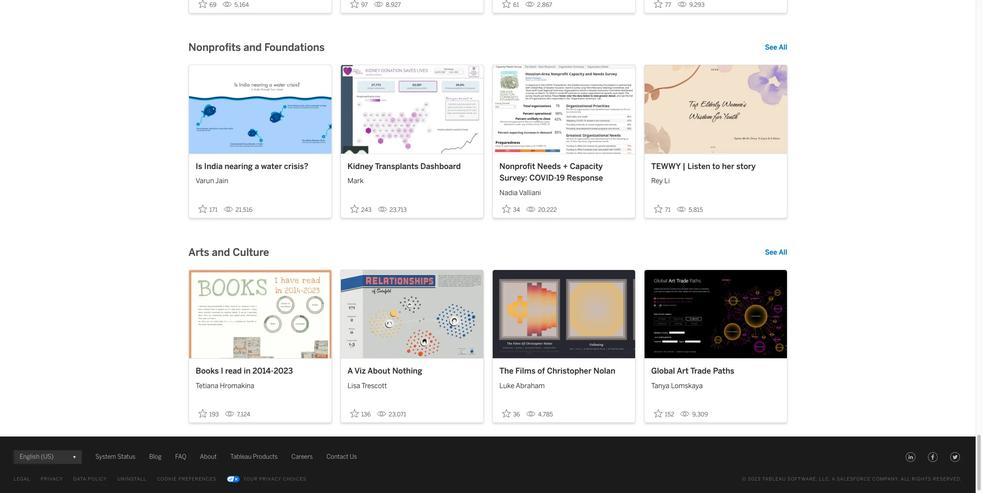 Task type: describe. For each thing, give the bounding box(es) containing it.
see all arts and culture element
[[765, 247, 788, 258]]

response
[[567, 173, 603, 183]]

listen
[[688, 162, 711, 171]]

your privacy choices
[[243, 476, 307, 482]]

cookie
[[157, 476, 177, 482]]

Add Favorite button
[[652, 202, 674, 216]]

34
[[513, 206, 520, 213]]

lisa trescott link
[[348, 377, 477, 391]]

all for arts and culture
[[779, 248, 788, 256]]

data policy link
[[73, 474, 107, 485]]

+
[[563, 162, 568, 171]]

171
[[210, 206, 218, 213]]

workbook thumbnail image for listen
[[645, 65, 787, 154]]

nonprofit needs + capacity survey: covid-19 response
[[500, 162, 603, 183]]

global
[[652, 366, 676, 376]]

paths
[[713, 366, 735, 376]]

tableau products link
[[231, 452, 278, 462]]

9,309 views element
[[677, 408, 712, 422]]

policy
[[88, 476, 107, 482]]

9,293
[[690, 1, 705, 9]]

story
[[737, 162, 756, 171]]

Add Favorite button
[[196, 0, 219, 11]]

system status link
[[95, 452, 136, 462]]

capacity
[[570, 162, 603, 171]]

nadia valliani link
[[500, 184, 629, 198]]

136
[[361, 411, 371, 418]]

cookie preferences button
[[157, 474, 216, 485]]

mark
[[348, 177, 364, 185]]

2 privacy from the left
[[259, 476, 282, 482]]

21,516
[[236, 206, 253, 213]]

nadia valliani
[[500, 189, 541, 197]]

workbook thumbnail image for of
[[493, 270, 635, 358]]

9,293 views element
[[674, 0, 709, 12]]

23,071 views element
[[374, 408, 410, 422]]

0 vertical spatial 2023
[[274, 366, 293, 376]]

status
[[117, 453, 136, 461]]

Add Favorite button
[[348, 407, 374, 421]]

valliani
[[519, 189, 541, 197]]

Add Favorite button
[[500, 202, 523, 216]]

system status
[[95, 453, 136, 461]]

21,516 views element
[[220, 203, 256, 217]]

see for nonprofits and foundations
[[765, 43, 778, 51]]

legal link
[[14, 474, 30, 485]]

2 vertical spatial all
[[901, 476, 911, 482]]

1 horizontal spatial tableau
[[763, 476, 786, 482]]

23,713
[[390, 206, 407, 213]]

1 privacy from the left
[[41, 476, 63, 482]]

© 2023 tableau software, llc, a salesforce company. all rights reserved.
[[742, 476, 963, 482]]

your privacy choices link
[[227, 474, 307, 485]]

english (us)
[[20, 453, 54, 461]]

preferences
[[179, 476, 216, 482]]

hromakina
[[220, 382, 254, 390]]

i
[[221, 366, 223, 376]]

the films of christopher nolan link
[[500, 366, 629, 377]]

nonprofits and foundations heading
[[189, 41, 325, 54]]

trescott
[[362, 382, 387, 390]]

and for foundations
[[244, 41, 262, 54]]

varun jain link
[[196, 173, 325, 186]]

about link
[[200, 452, 217, 462]]

Add Favorite button
[[348, 202, 374, 216]]

varun
[[196, 177, 214, 185]]

see all link for arts and culture
[[765, 247, 788, 258]]

Add Favorite button
[[196, 202, 220, 216]]

2,867
[[538, 1, 553, 9]]

dashboard
[[421, 162, 461, 171]]

7,124
[[237, 411, 250, 418]]

legal
[[14, 476, 30, 482]]

system
[[95, 453, 116, 461]]

Add Favorite button
[[196, 407, 222, 421]]

tewwy | listen to her story
[[652, 162, 756, 171]]

arts and culture
[[189, 246, 269, 258]]

add favorite button for 9,293
[[652, 0, 674, 11]]

tanya lomskaya
[[652, 382, 703, 390]]

152
[[665, 411, 675, 418]]

to
[[713, 162, 721, 171]]

careers link
[[292, 452, 313, 462]]

tewwy | listen to her story link
[[652, 161, 780, 173]]

lisa
[[348, 382, 360, 390]]

careers
[[292, 453, 313, 461]]

is india nearing a water crisis? link
[[196, 161, 325, 173]]

2,867 views element
[[522, 0, 556, 12]]

kidney transplants dashboard
[[348, 162, 461, 171]]

mark link
[[348, 173, 477, 186]]

see all link for nonprofits and foundations
[[765, 42, 788, 53]]

see all nonprofits and foundations element
[[765, 42, 788, 53]]

contact
[[327, 453, 349, 461]]

4,785
[[538, 411, 553, 418]]

see all for nonprofits and foundations
[[765, 43, 788, 51]]

see for arts and culture
[[765, 248, 778, 256]]

1 horizontal spatial 2023
[[748, 476, 761, 482]]

19
[[557, 173, 565, 183]]

of
[[538, 366, 545, 376]]

li
[[665, 177, 670, 185]]

workbook thumbnail image for about
[[341, 270, 483, 358]]

5,164 views element
[[219, 0, 253, 12]]

Add Favorite button
[[500, 407, 523, 421]]

add favorite button for 2,867
[[500, 0, 522, 11]]

needs
[[538, 162, 561, 171]]

luke
[[500, 382, 515, 390]]

workbook thumbnail image for nearing
[[189, 65, 331, 154]]

data policy
[[73, 476, 107, 482]]

covid-
[[530, 173, 557, 183]]

india
[[204, 162, 223, 171]]

the
[[500, 366, 514, 376]]

uninstall link
[[117, 474, 147, 485]]

workbook thumbnail image for +
[[493, 65, 635, 154]]

nadia
[[500, 189, 518, 197]]

workbook thumbnail image for trade
[[645, 270, 787, 358]]



Task type: vqa. For each thing, say whether or not it's contained in the screenshot.
Cookie Preferences
yes



Task type: locate. For each thing, give the bounding box(es) containing it.
0 vertical spatial all
[[779, 43, 788, 51]]

0 vertical spatial about
[[368, 366, 391, 376]]

1 add favorite button from the left
[[500, 0, 522, 11]]

0 vertical spatial see
[[765, 43, 778, 51]]

1 vertical spatial tableau
[[763, 476, 786, 482]]

films
[[516, 366, 536, 376]]

0 vertical spatial tableau
[[231, 453, 252, 461]]

5,164
[[235, 1, 249, 9]]

0 vertical spatial and
[[244, 41, 262, 54]]

0 horizontal spatial a
[[255, 162, 259, 171]]

2023 up tetiana hromakina link
[[274, 366, 293, 376]]

2 see all link from the top
[[765, 247, 788, 258]]

a
[[348, 366, 353, 376]]

0 horizontal spatial privacy
[[41, 476, 63, 482]]

0 vertical spatial see all
[[765, 43, 788, 51]]

Add Favorite button
[[500, 0, 522, 11], [652, 0, 674, 11]]

survey:
[[500, 173, 528, 183]]

trade
[[691, 366, 712, 376]]

books i read in 2014-2023
[[196, 366, 293, 376]]

Add Favorite button
[[652, 407, 677, 421]]

about up preferences
[[200, 453, 217, 461]]

arts
[[189, 246, 209, 258]]

1 vertical spatial all
[[779, 248, 788, 256]]

0 horizontal spatial about
[[200, 453, 217, 461]]

data
[[73, 476, 86, 482]]

1 vertical spatial a
[[832, 476, 836, 482]]

20,222
[[538, 206, 557, 213]]

8,927
[[386, 1, 401, 9]]

nonprofits and foundations
[[189, 41, 325, 54]]

add favorite button containing 61
[[500, 0, 522, 11]]

is india nearing a water crisis?
[[196, 162, 309, 171]]

69
[[210, 1, 217, 9]]

us
[[350, 453, 357, 461]]

0 horizontal spatial tableau
[[231, 453, 252, 461]]

about up trescott
[[368, 366, 391, 376]]

blog link
[[149, 452, 162, 462]]

selected language element
[[20, 450, 76, 464]]

7,124 views element
[[222, 408, 254, 422]]

culture
[[233, 246, 269, 258]]

a
[[255, 162, 259, 171], [832, 476, 836, 482]]

all for nonprofits and foundations
[[779, 43, 788, 51]]

in
[[244, 366, 251, 376]]

about
[[368, 366, 391, 376], [200, 453, 217, 461]]

1 horizontal spatial and
[[244, 41, 262, 54]]

rey li link
[[652, 173, 780, 186]]

tetiana
[[196, 382, 218, 390]]

nothing
[[393, 366, 422, 376]]

nonprofits
[[189, 41, 241, 54]]

rey
[[652, 177, 663, 185]]

nonprofit needs + capacity survey: covid-19 response link
[[500, 161, 629, 184]]

0 vertical spatial see all link
[[765, 42, 788, 53]]

1 horizontal spatial about
[[368, 366, 391, 376]]

products
[[253, 453, 278, 461]]

tewwy
[[652, 162, 681, 171]]

see all for arts and culture
[[765, 248, 788, 256]]

4,785 views element
[[523, 408, 557, 422]]

the films of christopher nolan
[[500, 366, 616, 376]]

193
[[210, 411, 219, 418]]

a viz about nothing link
[[348, 366, 477, 377]]

all
[[779, 43, 788, 51], [779, 248, 788, 256], [901, 476, 911, 482]]

1 horizontal spatial privacy
[[259, 476, 282, 482]]

0 horizontal spatial add favorite button
[[500, 0, 522, 11]]

tanya
[[652, 382, 670, 390]]

a right llc,
[[832, 476, 836, 482]]

reserved.
[[934, 476, 963, 482]]

christopher
[[547, 366, 592, 376]]

see all link
[[765, 42, 788, 53], [765, 247, 788, 258]]

nearing
[[225, 162, 253, 171]]

privacy down 'selected language' 'element'
[[41, 476, 63, 482]]

1 horizontal spatial a
[[832, 476, 836, 482]]

1 see all from the top
[[765, 43, 788, 51]]

tableau products
[[231, 453, 278, 461]]

23,071
[[389, 411, 406, 418]]

global art trade paths
[[652, 366, 735, 376]]

faq
[[175, 453, 186, 461]]

2014-
[[253, 366, 274, 376]]

tableau up your
[[231, 453, 252, 461]]

water
[[261, 162, 282, 171]]

books
[[196, 366, 219, 376]]

lomskaya
[[671, 382, 703, 390]]

add favorite button left 2,867
[[500, 0, 522, 11]]

1 vertical spatial see all
[[765, 248, 788, 256]]

global art trade paths link
[[652, 366, 780, 377]]

2 see from the top
[[765, 248, 778, 256]]

add favorite button containing 77
[[652, 0, 674, 11]]

foundations
[[264, 41, 325, 54]]

privacy link
[[41, 474, 63, 485]]

97
[[361, 1, 368, 9]]

1 vertical spatial see
[[765, 248, 778, 256]]

1 vertical spatial 2023
[[748, 476, 761, 482]]

23,713 views element
[[374, 203, 410, 217]]

0 horizontal spatial and
[[212, 246, 230, 258]]

her
[[723, 162, 735, 171]]

Add Favorite button
[[348, 0, 371, 11]]

and right nonprofits
[[244, 41, 262, 54]]

1 see from the top
[[765, 43, 778, 51]]

arts and culture heading
[[189, 246, 269, 259]]

243
[[361, 206, 372, 213]]

workbook thumbnail image for read
[[189, 270, 331, 358]]

a viz about nothing
[[348, 366, 422, 376]]

2 see all from the top
[[765, 248, 788, 256]]

is
[[196, 162, 202, 171]]

english
[[20, 453, 40, 461]]

kidney
[[348, 162, 373, 171]]

a up varun jain link in the top of the page
[[255, 162, 259, 171]]

your
[[243, 476, 258, 482]]

and right arts
[[212, 246, 230, 258]]

workbook thumbnail image for dashboard
[[341, 65, 483, 154]]

1 horizontal spatial add favorite button
[[652, 0, 674, 11]]

61
[[513, 1, 520, 9]]

workbook thumbnail image
[[189, 65, 331, 154], [341, 65, 483, 154], [493, 65, 635, 154], [645, 65, 787, 154], [189, 270, 331, 358], [341, 270, 483, 358], [493, 270, 635, 358], [645, 270, 787, 358]]

tableau left the software,
[[763, 476, 786, 482]]

privacy right your
[[259, 476, 282, 482]]

36
[[513, 411, 520, 418]]

0 vertical spatial a
[[255, 162, 259, 171]]

20,222 views element
[[523, 203, 561, 217]]

1 vertical spatial about
[[200, 453, 217, 461]]

rey li
[[652, 177, 670, 185]]

and
[[244, 41, 262, 54], [212, 246, 230, 258]]

jain
[[216, 177, 228, 185]]

and for culture
[[212, 246, 230, 258]]

software,
[[788, 476, 818, 482]]

1 see all link from the top
[[765, 42, 788, 53]]

read
[[225, 366, 242, 376]]

add favorite button left 9,293
[[652, 0, 674, 11]]

kidney transplants dashboard link
[[348, 161, 477, 173]]

0 horizontal spatial 2023
[[274, 366, 293, 376]]

1 vertical spatial see all link
[[765, 247, 788, 258]]

tetiana hromakina link
[[196, 377, 325, 391]]

9,309
[[693, 411, 709, 418]]

art
[[677, 366, 689, 376]]

2023 right ©
[[748, 476, 761, 482]]

8,927 views element
[[371, 0, 405, 12]]

contact us
[[327, 453, 357, 461]]

71
[[665, 206, 671, 213]]

crisis?
[[284, 162, 309, 171]]

tanya lomskaya link
[[652, 377, 780, 391]]

varun jain
[[196, 177, 228, 185]]

2 add favorite button from the left
[[652, 0, 674, 11]]

salesforce
[[837, 476, 871, 482]]

llc,
[[820, 476, 831, 482]]

1 vertical spatial and
[[212, 246, 230, 258]]

choices
[[283, 476, 307, 482]]

(us)
[[41, 453, 54, 461]]

5,815 views element
[[674, 203, 707, 217]]



